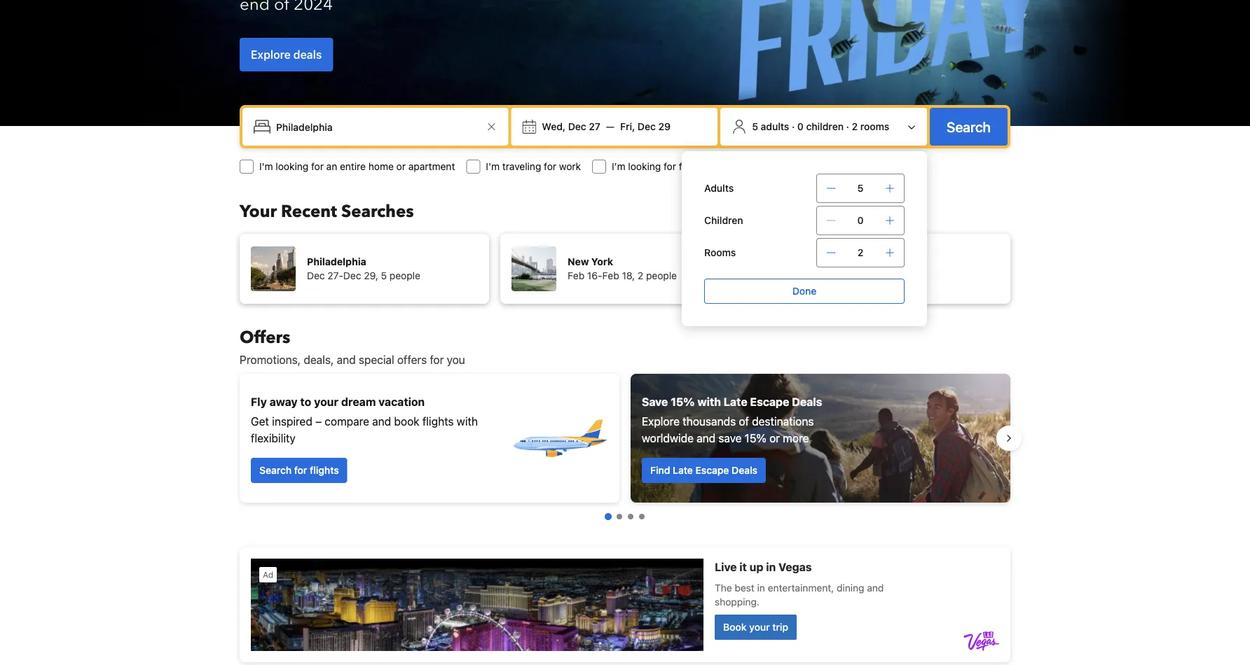 Task type: describe. For each thing, give the bounding box(es) containing it.
your
[[314, 396, 339, 409]]

i'm for i'm traveling for work
[[486, 161, 500, 172]]

27
[[589, 121, 601, 132]]

find late escape deals link
[[642, 458, 766, 484]]

children
[[705, 215, 744, 226]]

search for search
[[947, 118, 991, 135]]

and inside fly away to your dream vacation get inspired – compare and book flights with flexibility
[[372, 415, 391, 429]]

i'm for i'm looking for an entire home or apartment
[[259, 161, 273, 172]]

searches
[[341, 200, 414, 223]]

flexibility
[[251, 432, 296, 446]]

to
[[300, 396, 312, 409]]

0 inside dropdown button
[[798, 121, 804, 132]]

people for jan
[[896, 270, 927, 282]]

traveling
[[503, 161, 541, 172]]

29,
[[364, 270, 378, 282]]

2 for new york feb 16-feb 18, 2 people
[[638, 270, 644, 282]]

adults
[[761, 121, 790, 132]]

children
[[807, 121, 844, 132]]

2 feb from the left
[[603, 270, 619, 282]]

rooms
[[861, 121, 890, 132]]

save
[[642, 396, 668, 409]]

search for flights
[[259, 465, 339, 477]]

escape inside 'save 15% with late escape deals explore thousands of destinations worldwide and save 15% or more'
[[750, 396, 790, 409]]

2 vertical spatial flights
[[310, 465, 339, 477]]

2 jan from the left
[[858, 270, 874, 282]]

you
[[447, 354, 465, 367]]

i'm looking for flights
[[612, 161, 707, 172]]

offers promotions, deals, and special offers for you
[[240, 326, 465, 367]]

new for jan
[[829, 256, 850, 268]]

2 up the done button
[[858, 247, 864, 259]]

find
[[651, 465, 670, 477]]

apartment
[[409, 161, 455, 172]]

philadelphia dec 27-dec 29, 5 people
[[307, 256, 421, 282]]

dec left 29,
[[343, 270, 361, 282]]

explore deals link
[[240, 38, 333, 72]]

deals inside find late escape deals link
[[732, 465, 758, 477]]

worldwide
[[642, 432, 694, 446]]

27-
[[328, 270, 343, 282]]

search for search for flights
[[259, 465, 292, 477]]

—
[[606, 121, 615, 132]]

new york feb 16-feb 18, 2 people
[[568, 256, 677, 282]]

explore inside 'save 15% with late escape deals explore thousands of destinations worldwide and save 15% or more'
[[642, 415, 680, 429]]

offers
[[397, 354, 427, 367]]

fly away to your dream vacation get inspired – compare and book flights with flexibility
[[251, 396, 478, 446]]

dec left "27" at the left top
[[568, 121, 587, 132]]

5 adults · 0 children · 2 rooms button
[[726, 114, 922, 140]]

18,
[[622, 270, 635, 282]]

people inside philadelphia dec 27-dec 29, 5 people
[[390, 270, 421, 282]]

new york jan 5-jan 6, 2 people
[[829, 256, 927, 282]]

new for feb
[[568, 256, 589, 268]]

entire
[[340, 161, 366, 172]]

wed, dec 27 button
[[537, 114, 606, 140]]

your recent searches
[[240, 200, 414, 223]]

2 for new york jan 5-jan 6, 2 people
[[888, 270, 894, 282]]

i'm looking for an entire home or apartment
[[259, 161, 455, 172]]

fly away to your dream vacation image
[[510, 390, 608, 488]]

i'm traveling for work
[[486, 161, 581, 172]]

2 · from the left
[[847, 121, 850, 132]]

6,
[[876, 270, 885, 282]]

2 for 5 adults · 0 children · 2 rooms
[[852, 121, 858, 132]]

for inside offers promotions, deals, and special offers for you
[[430, 354, 444, 367]]

with inside 'save 15% with late escape deals explore thousands of destinations worldwide and save 15% or more'
[[698, 396, 721, 409]]

rooms
[[705, 247, 736, 259]]

find late escape deals
[[651, 465, 758, 477]]

1 horizontal spatial 15%
[[745, 432, 767, 446]]

progress bar inside the offers main content
[[605, 514, 645, 521]]

group of friends hiking in the mountains on a sunny day image
[[631, 374, 1011, 503]]



Task type: locate. For each thing, give the bounding box(es) containing it.
offers
[[240, 326, 290, 349]]

1 feb from the left
[[568, 270, 585, 282]]

1 horizontal spatial 0
[[858, 215, 864, 226]]

16-
[[587, 270, 603, 282]]

flights down –
[[310, 465, 339, 477]]

1 vertical spatial search
[[259, 465, 292, 477]]

looking left an
[[276, 161, 309, 172]]

2 right 6, in the right of the page
[[888, 270, 894, 282]]

1 vertical spatial with
[[457, 415, 478, 429]]

or right home
[[397, 161, 406, 172]]

0 horizontal spatial late
[[673, 465, 693, 477]]

flights
[[679, 161, 707, 172], [423, 415, 454, 429], [310, 465, 339, 477]]

0 vertical spatial 15%
[[671, 396, 695, 409]]

0 vertical spatial deals
[[792, 396, 823, 409]]

· right 'children'
[[847, 121, 850, 132]]

1 horizontal spatial or
[[770, 432, 780, 446]]

2 inside new york feb 16-feb 18, 2 people
[[638, 270, 644, 282]]

0 left 'children'
[[798, 121, 804, 132]]

1 horizontal spatial deals
[[792, 396, 823, 409]]

fri, dec 29 button
[[615, 114, 677, 140]]

or
[[397, 161, 406, 172], [770, 432, 780, 446]]

1 horizontal spatial 5
[[752, 121, 758, 132]]

1 vertical spatial 15%
[[745, 432, 767, 446]]

dream
[[341, 396, 376, 409]]

get
[[251, 415, 269, 429]]

deals
[[294, 48, 322, 61]]

new inside new york jan 5-jan 6, 2 people
[[829, 256, 850, 268]]

15% down of
[[745, 432, 767, 446]]

with
[[698, 396, 721, 409], [457, 415, 478, 429]]

dec
[[568, 121, 587, 132], [638, 121, 656, 132], [307, 270, 325, 282], [343, 270, 361, 282]]

i'm up your
[[259, 161, 273, 172]]

0 vertical spatial explore
[[251, 48, 291, 61]]

people inside new york feb 16-feb 18, 2 people
[[646, 270, 677, 282]]

your
[[240, 200, 277, 223]]

philadelphia
[[307, 256, 366, 268]]

flights inside fly away to your dream vacation get inspired – compare and book flights with flexibility
[[423, 415, 454, 429]]

escape up destinations
[[750, 396, 790, 409]]

Where are you going? field
[[271, 114, 483, 140]]

0 horizontal spatial flights
[[310, 465, 339, 477]]

york inside new york jan 5-jan 6, 2 people
[[852, 256, 874, 268]]

1 vertical spatial or
[[770, 432, 780, 446]]

vacation
[[379, 396, 425, 409]]

looking for i'm
[[628, 161, 661, 172]]

flights up adults
[[679, 161, 707, 172]]

0 horizontal spatial new
[[568, 256, 589, 268]]

2 york from the left
[[852, 256, 874, 268]]

5
[[752, 121, 758, 132], [858, 183, 864, 194], [381, 270, 387, 282]]

for left work on the top left
[[544, 161, 557, 172]]

for down 29
[[664, 161, 676, 172]]

1 i'm from the left
[[259, 161, 273, 172]]

wed,
[[542, 121, 566, 132]]

explore left deals
[[251, 48, 291, 61]]

2 inside dropdown button
[[852, 121, 858, 132]]

new inside new york feb 16-feb 18, 2 people
[[568, 256, 589, 268]]

and right deals,
[[337, 354, 356, 367]]

· right the "adults"
[[792, 121, 795, 132]]

0 horizontal spatial deals
[[732, 465, 758, 477]]

1 horizontal spatial new
[[829, 256, 850, 268]]

looking right i'm
[[628, 161, 661, 172]]

late up of
[[724, 396, 748, 409]]

0 horizontal spatial with
[[457, 415, 478, 429]]

and down the thousands
[[697, 432, 716, 446]]

2 right 18,
[[638, 270, 644, 282]]

0 horizontal spatial looking
[[276, 161, 309, 172]]

i'm
[[259, 161, 273, 172], [486, 161, 500, 172]]

adults
[[705, 183, 734, 194]]

1 horizontal spatial search
[[947, 118, 991, 135]]

deals down the save
[[732, 465, 758, 477]]

1 new from the left
[[568, 256, 589, 268]]

and
[[337, 354, 356, 367], [372, 415, 391, 429], [697, 432, 716, 446]]

people right 6, in the right of the page
[[896, 270, 927, 282]]

1 · from the left
[[792, 121, 795, 132]]

of
[[739, 415, 749, 429]]

·
[[792, 121, 795, 132], [847, 121, 850, 132]]

0 horizontal spatial feb
[[568, 270, 585, 282]]

flights right book
[[423, 415, 454, 429]]

deals up destinations
[[792, 396, 823, 409]]

0 horizontal spatial or
[[397, 161, 406, 172]]

1 people from the left
[[390, 270, 421, 282]]

region
[[229, 369, 1022, 509]]

new up 5-
[[829, 256, 850, 268]]

with right book
[[457, 415, 478, 429]]

jan left 6, in the right of the page
[[858, 270, 874, 282]]

1 jan from the left
[[829, 270, 845, 282]]

escape inside find late escape deals link
[[696, 465, 729, 477]]

2
[[852, 121, 858, 132], [858, 247, 864, 259], [638, 270, 644, 282], [888, 270, 894, 282]]

inspired
[[272, 415, 313, 429]]

0 vertical spatial 0
[[798, 121, 804, 132]]

1 horizontal spatial late
[[724, 396, 748, 409]]

1 vertical spatial deals
[[732, 465, 758, 477]]

with inside fly away to your dream vacation get inspired – compare and book flights with flexibility
[[457, 415, 478, 429]]

1 vertical spatial 0
[[858, 215, 864, 226]]

and left book
[[372, 415, 391, 429]]

special
[[359, 354, 394, 367]]

2 new from the left
[[829, 256, 850, 268]]

york
[[592, 256, 613, 268], [852, 256, 874, 268]]

15% right save
[[671, 396, 695, 409]]

0 vertical spatial flights
[[679, 161, 707, 172]]

deals,
[[304, 354, 334, 367]]

save
[[719, 432, 742, 446]]

1 vertical spatial and
[[372, 415, 391, 429]]

1 horizontal spatial flights
[[423, 415, 454, 429]]

0 horizontal spatial people
[[390, 270, 421, 282]]

15%
[[671, 396, 695, 409], [745, 432, 767, 446]]

2 people from the left
[[646, 270, 677, 282]]

0 vertical spatial search
[[947, 118, 991, 135]]

0 horizontal spatial i'm
[[259, 161, 273, 172]]

york for 5-
[[852, 256, 874, 268]]

0 horizontal spatial escape
[[696, 465, 729, 477]]

2 horizontal spatial 5
[[858, 183, 864, 194]]

new up '16-'
[[568, 256, 589, 268]]

1 horizontal spatial jan
[[858, 270, 874, 282]]

0 vertical spatial and
[[337, 354, 356, 367]]

1 horizontal spatial looking
[[628, 161, 661, 172]]

people right 29,
[[390, 270, 421, 282]]

1 vertical spatial flights
[[423, 415, 454, 429]]

for for flights
[[664, 161, 676, 172]]

1 horizontal spatial people
[[646, 270, 677, 282]]

for left an
[[311, 161, 324, 172]]

or inside 'save 15% with late escape deals explore thousands of destinations worldwide and save 15% or more'
[[770, 432, 780, 446]]

0 vertical spatial or
[[397, 161, 406, 172]]

2 vertical spatial and
[[697, 432, 716, 446]]

feb left 18,
[[603, 270, 619, 282]]

done
[[793, 286, 817, 297]]

0
[[798, 121, 804, 132], [858, 215, 864, 226]]

explore up worldwide
[[642, 415, 680, 429]]

feb
[[568, 270, 585, 282], [603, 270, 619, 282]]

3 people from the left
[[896, 270, 927, 282]]

2 looking from the left
[[628, 161, 661, 172]]

save 15% with late escape deals explore thousands of destinations worldwide and save 15% or more
[[642, 396, 823, 446]]

an
[[326, 161, 337, 172]]

jan left 5-
[[829, 270, 845, 282]]

promotions,
[[240, 354, 301, 367]]

1 vertical spatial late
[[673, 465, 693, 477]]

home
[[369, 161, 394, 172]]

feb left '16-'
[[568, 270, 585, 282]]

29
[[659, 121, 671, 132]]

deals
[[792, 396, 823, 409], [732, 465, 758, 477]]

recent
[[281, 200, 337, 223]]

region containing fly away to your dream vacation
[[229, 369, 1022, 509]]

0 vertical spatial with
[[698, 396, 721, 409]]

york up '16-'
[[592, 256, 613, 268]]

0 vertical spatial 5
[[752, 121, 758, 132]]

0 horizontal spatial explore
[[251, 48, 291, 61]]

1 york from the left
[[592, 256, 613, 268]]

2 left the rooms
[[852, 121, 858, 132]]

5-
[[847, 270, 858, 282]]

1 horizontal spatial feb
[[603, 270, 619, 282]]

0 horizontal spatial 0
[[798, 121, 804, 132]]

i'm left traveling
[[486, 161, 500, 172]]

1 vertical spatial escape
[[696, 465, 729, 477]]

late
[[724, 396, 748, 409], [673, 465, 693, 477]]

2 horizontal spatial and
[[697, 432, 716, 446]]

for down flexibility on the bottom of the page
[[294, 465, 307, 477]]

looking
[[276, 161, 309, 172], [628, 161, 661, 172]]

search inside region
[[259, 465, 292, 477]]

0 horizontal spatial 5
[[381, 270, 387, 282]]

for left you
[[430, 354, 444, 367]]

0 horizontal spatial york
[[592, 256, 613, 268]]

1 horizontal spatial explore
[[642, 415, 680, 429]]

0 horizontal spatial and
[[337, 354, 356, 367]]

more
[[783, 432, 809, 446]]

5 adults · 0 children · 2 rooms
[[752, 121, 890, 132]]

2 vertical spatial 5
[[381, 270, 387, 282]]

advertisement region
[[240, 548, 1011, 663]]

2 i'm from the left
[[486, 161, 500, 172]]

0 horizontal spatial search
[[259, 465, 292, 477]]

york inside new york feb 16-feb 18, 2 people
[[592, 256, 613, 268]]

dec left 29
[[638, 121, 656, 132]]

work
[[559, 161, 581, 172]]

search button
[[930, 108, 1008, 146]]

escape down the save
[[696, 465, 729, 477]]

1 horizontal spatial with
[[698, 396, 721, 409]]

explore deals
[[251, 48, 322, 61]]

progress bar
[[605, 514, 645, 521]]

0 horizontal spatial ·
[[792, 121, 795, 132]]

explore
[[251, 48, 291, 61], [642, 415, 680, 429]]

2 inside new york jan 5-jan 6, 2 people
[[888, 270, 894, 282]]

away
[[270, 396, 298, 409]]

escape
[[750, 396, 790, 409], [696, 465, 729, 477]]

1 horizontal spatial ·
[[847, 121, 850, 132]]

1 horizontal spatial and
[[372, 415, 391, 429]]

1 vertical spatial explore
[[642, 415, 680, 429]]

0 vertical spatial escape
[[750, 396, 790, 409]]

2 horizontal spatial people
[[896, 270, 927, 282]]

fri,
[[620, 121, 635, 132]]

late right the find
[[673, 465, 693, 477]]

york up 5-
[[852, 256, 874, 268]]

offers main content
[[229, 326, 1022, 666]]

search for flights link
[[251, 458, 347, 484]]

book
[[394, 415, 420, 429]]

for
[[311, 161, 324, 172], [544, 161, 557, 172], [664, 161, 676, 172], [430, 354, 444, 367], [294, 465, 307, 477]]

destinations
[[752, 415, 814, 429]]

for inside region
[[294, 465, 307, 477]]

fly
[[251, 396, 267, 409]]

for for work
[[544, 161, 557, 172]]

deals inside 'save 15% with late escape deals explore thousands of destinations worldwide and save 15% or more'
[[792, 396, 823, 409]]

5 inside dropdown button
[[752, 121, 758, 132]]

5 left the "adults"
[[752, 121, 758, 132]]

dec left 27- at the top left of page
[[307, 270, 325, 282]]

people right 18,
[[646, 270, 677, 282]]

search
[[947, 118, 991, 135], [259, 465, 292, 477]]

thousands
[[683, 415, 736, 429]]

compare
[[325, 415, 369, 429]]

1 horizontal spatial i'm
[[486, 161, 500, 172]]

0 up new york jan 5-jan 6, 2 people
[[858, 215, 864, 226]]

5 for 5
[[858, 183, 864, 194]]

new
[[568, 256, 589, 268], [829, 256, 850, 268]]

1 horizontal spatial escape
[[750, 396, 790, 409]]

1 vertical spatial 5
[[858, 183, 864, 194]]

people for feb
[[646, 270, 677, 282]]

late inside 'save 15% with late escape deals explore thousands of destinations worldwide and save 15% or more'
[[724, 396, 748, 409]]

1 horizontal spatial york
[[852, 256, 874, 268]]

for for an
[[311, 161, 324, 172]]

–
[[315, 415, 322, 429]]

people inside new york jan 5-jan 6, 2 people
[[896, 270, 927, 282]]

york for 16-
[[592, 256, 613, 268]]

5 right 29,
[[381, 270, 387, 282]]

1 looking from the left
[[276, 161, 309, 172]]

and inside offers promotions, deals, and special offers for you
[[337, 354, 356, 367]]

0 vertical spatial late
[[724, 396, 748, 409]]

0 horizontal spatial jan
[[829, 270, 845, 282]]

with up the thousands
[[698, 396, 721, 409]]

or down destinations
[[770, 432, 780, 446]]

wed, dec 27 — fri, dec 29
[[542, 121, 671, 132]]

5 for 5 adults · 0 children · 2 rooms
[[752, 121, 758, 132]]

and inside 'save 15% with late escape deals explore thousands of destinations worldwide and save 15% or more'
[[697, 432, 716, 446]]

done button
[[705, 279, 905, 304]]

0 horizontal spatial 15%
[[671, 396, 695, 409]]

jan
[[829, 270, 845, 282], [858, 270, 874, 282]]

i'm
[[612, 161, 626, 172]]

people
[[390, 270, 421, 282], [646, 270, 677, 282], [896, 270, 927, 282]]

search inside button
[[947, 118, 991, 135]]

looking for i'm
[[276, 161, 309, 172]]

5 inside philadelphia dec 27-dec 29, 5 people
[[381, 270, 387, 282]]

2 horizontal spatial flights
[[679, 161, 707, 172]]

5 down the rooms
[[858, 183, 864, 194]]



Task type: vqa. For each thing, say whether or not it's contained in the screenshot.
the middle flights
yes



